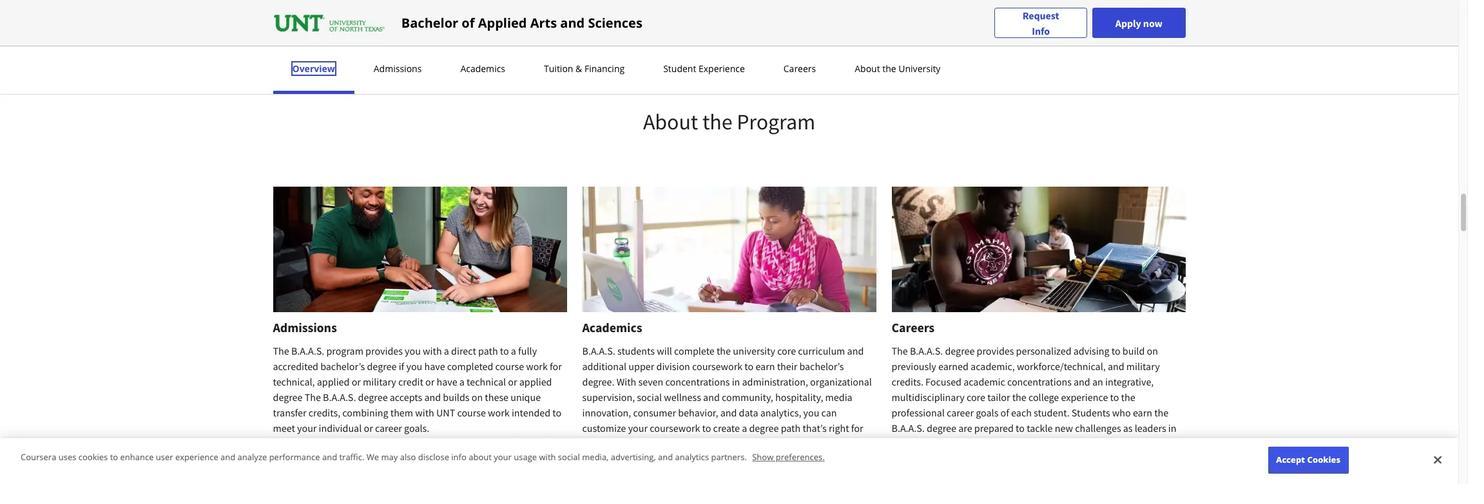 Task type: describe. For each thing, give the bounding box(es) containing it.
traffic.
[[339, 452, 365, 464]]

request
[[1023, 9, 1060, 22]]

direct
[[451, 345, 476, 358]]

media
[[826, 391, 853, 404]]

them
[[391, 407, 413, 420]]

disclose
[[418, 452, 449, 464]]

sciences
[[588, 14, 643, 31]]

profit
[[994, 438, 1018, 451]]

1 vertical spatial work
[[488, 407, 510, 420]]

about for admissions
[[327, 445, 354, 458]]

non-
[[974, 438, 994, 451]]

division
[[657, 360, 690, 373]]

leaders
[[1135, 422, 1167, 435]]

0 vertical spatial of
[[462, 14, 475, 31]]

career inside the b.a.a.s. program provides you with a direct path to a fully accredited bachelor's degree if you have completed course work for technical, applied or military credit or have a technical or applied degree  the b.a.a.s. degree accepts and builds on these unique transfer credits, combining them with unt course work intended to meet your individual or career goals.
[[375, 422, 402, 435]]

hospitality,
[[776, 391, 824, 404]]

about for about the program
[[643, 108, 698, 135]]

program
[[327, 345, 364, 358]]

military inside the b.a.a.s. degree provides personalized advising to build on previously earned academic, workforce/technical, and military credits. focused academic concentrations and an integrative, multidisciplinary core tailor the college experience to the professional career goals of each student. students who earn the b.a.a.s. degree are prepared to tackle new challenges as leaders in business, industry, non-profit organizations, and community engagement.
[[1127, 360, 1160, 373]]

challenges
[[1076, 422, 1122, 435]]

unt
[[437, 407, 455, 420]]

bachelor
[[402, 14, 459, 31]]

right
[[829, 422, 850, 435]]

2 horizontal spatial academics
[[665, 461, 714, 474]]

on inside the b.a.a.s. program provides you with a direct path to a fully accredited bachelor's degree if you have completed course work for technical, applied or military credit or have a technical or applied degree  the b.a.a.s. degree accepts and builds on these unique transfer credits, combining them with unt course work intended to meet your individual or career goals.
[[472, 391, 483, 404]]

for inside the b.a.a.s. program provides you with a direct path to a fully accredited bachelor's degree if you have completed course work for technical, applied or military credit or have a technical or applied degree  the b.a.a.s. degree accepts and builds on these unique transfer credits, combining them with unt course work intended to meet your individual or career goals.
[[550, 360, 562, 373]]

student experience link
[[660, 63, 749, 75]]

b.a.a.s. inside b.a.a.s. students will complete the university core curriculum and additional upper division coursework to earn their bachelor's degree. with seven concentrations in administration, organizational supervision, social wellness and community, hospitality, media innovation, consumer behavior, and data analytics, you can customize your coursework to create a degree path that's right for you and your career.
[[583, 345, 616, 358]]

wellness
[[664, 391, 701, 404]]

2 vertical spatial admissions
[[356, 445, 408, 458]]

and up integrative,
[[1108, 360, 1125, 373]]

to down each
[[1016, 422, 1025, 435]]

a inside b.a.a.s. students will complete the university core curriculum and additional upper division coursework to earn their bachelor's degree. with seven concentrations in administration, organizational supervision, social wellness and community, hospitality, media innovation, consumer behavior, and data analytics, you can customize your coursework to create a degree path that's right for you and your career.
[[742, 422, 747, 435]]

privacy alert dialog
[[0, 439, 1459, 485]]

experience
[[699, 63, 745, 75]]

0 vertical spatial have
[[425, 360, 445, 373]]

admissions link
[[370, 63, 426, 75]]

consumer
[[633, 407, 676, 420]]

unique
[[511, 391, 541, 404]]

of inside the b.a.a.s. degree provides personalized advising to build on previously earned academic, workforce/technical, and military credits. focused academic concentrations and an integrative, multidisciplinary core tailor the college experience to the professional career goals of each student. students who earn the b.a.a.s. degree are prepared to tackle new challenges as leaders in business, industry, non-profit organizations, and community engagement.
[[1001, 407, 1010, 420]]

the for careers
[[892, 345, 908, 358]]

analytics
[[675, 452, 709, 464]]

the inside b.a.a.s. students will complete the university core curriculum and additional upper division coursework to earn their bachelor's degree. with seven concentrations in administration, organizational supervision, social wellness and community, hospitality, media innovation, consumer behavior, and data analytics, you can customize your coursework to create a degree path that's right for you and your career.
[[717, 345, 731, 358]]

learn more about academics
[[583, 461, 714, 474]]

bachelor of applied arts and sciences
[[402, 14, 643, 31]]

to up who
[[1111, 391, 1120, 404]]

a left direct in the bottom left of the page
[[444, 345, 449, 358]]

learn for admissions
[[273, 445, 299, 458]]

concentrations inside b.a.a.s. students will complete the university core curriculum and additional upper division coursework to earn their bachelor's degree. with seven concentrations in administration, organizational supervision, social wellness and community, hospitality, media innovation, consumer behavior, and data analytics, you can customize your coursework to create a degree path that's right for you and your career.
[[666, 376, 730, 389]]

you up credit
[[405, 345, 421, 358]]

curriculum
[[798, 345, 846, 358]]

info
[[1032, 24, 1050, 37]]

now
[[1144, 16, 1163, 29]]

provides for careers
[[977, 345, 1014, 358]]

tuition & financing
[[544, 63, 625, 75]]

and up behavior,
[[704, 391, 720, 404]]

preferences.
[[776, 452, 825, 464]]

1 horizontal spatial academics
[[583, 320, 642, 336]]

your up advertising,
[[619, 438, 639, 451]]

seven
[[639, 376, 664, 389]]

tuition
[[544, 63, 573, 75]]

0 vertical spatial admissions
[[374, 63, 422, 75]]

the down experience
[[703, 108, 733, 135]]

who
[[1113, 407, 1131, 420]]

b.a.a.s. up credits,
[[323, 391, 356, 404]]

credits,
[[309, 407, 341, 420]]

or right credit
[[426, 376, 435, 389]]

a left fully
[[511, 345, 516, 358]]

earn inside the b.a.a.s. degree provides personalized advising to build on previously earned academic, workforce/technical, and military credits. focused academic concentrations and an integrative, multidisciplinary core tailor the college experience to the professional career goals of each student. students who earn the b.a.a.s. degree are prepared to tackle new challenges as leaders in business, industry, non-profit organizations, and community engagement.
[[1133, 407, 1153, 420]]

about for about the university
[[855, 63, 881, 75]]

engagement.
[[892, 453, 949, 466]]

the b.a.a.s. program provides you with a direct path to a fully accredited bachelor's degree if you have completed course work for technical, applied or military credit or have a technical or applied degree  the b.a.a.s. degree accepts and builds on these unique transfer credits, combining them with unt course work intended to meet your individual or career goals.
[[273, 345, 562, 435]]

your inside "privacy" alert dialog
[[494, 452, 512, 464]]

the down integrative,
[[1122, 391, 1136, 404]]

university
[[899, 63, 941, 75]]

apply
[[1116, 16, 1142, 29]]

integrative,
[[1106, 376, 1154, 389]]

1 vertical spatial coursework
[[650, 422, 700, 435]]

the for admissions
[[273, 345, 289, 358]]

b.a.a.s. students will complete the university core curriculum and additional upper division coursework to earn their bachelor's degree. with seven concentrations in administration, organizational supervision, social wellness and community, hospitality, media innovation, consumer behavior, and data analytics, you can customize your coursework to create a degree path that's right for you and your career.
[[583, 345, 872, 451]]

and left traffic.
[[322, 452, 337, 464]]

the up each
[[1013, 391, 1027, 404]]

social inside b.a.a.s. students will complete the university core curriculum and additional upper division coursework to earn their bachelor's degree. with seven concentrations in administration, organizational supervision, social wellness and community, hospitality, media innovation, consumer behavior, and data analytics, you can customize your coursework to create a degree path that's right for you and your career.
[[637, 391, 662, 404]]

1 applied from the left
[[317, 376, 350, 389]]

tuition & financing link
[[540, 63, 629, 75]]

can
[[822, 407, 837, 420]]

and down career.
[[658, 452, 673, 464]]

for inside b.a.a.s. students will complete the university core curriculum and additional upper division coursework to earn their bachelor's degree. with seven concentrations in administration, organizational supervision, social wellness and community, hospitality, media innovation, consumer behavior, and data analytics, you can customize your coursework to create a degree path that's right for you and your career.
[[852, 422, 864, 435]]

1 horizontal spatial the
[[305, 391, 321, 404]]

0 vertical spatial academics
[[461, 63, 506, 75]]

show
[[753, 452, 774, 464]]

user
[[156, 452, 173, 464]]

about the university link
[[851, 63, 945, 75]]

or up unique
[[508, 376, 517, 389]]

the up leaders
[[1155, 407, 1169, 420]]

your down consumer
[[628, 422, 648, 435]]

business,
[[892, 438, 932, 451]]

0 vertical spatial work
[[526, 360, 548, 373]]

accept
[[1277, 455, 1306, 466]]

accredited
[[273, 360, 318, 373]]

credit
[[398, 376, 424, 389]]

combining
[[343, 407, 389, 420]]

accept cookies button
[[1269, 448, 1349, 475]]

students
[[618, 345, 655, 358]]

about the program
[[643, 108, 816, 135]]

advertising,
[[611, 452, 656, 464]]

bachelor's inside the b.a.a.s. program provides you with a direct path to a fully accredited bachelor's degree if you have completed course work for technical, applied or military credit or have a technical or applied degree  the b.a.a.s. degree accepts and builds on these unique transfer credits, combining them with unt course work intended to meet your individual or career goals.
[[321, 360, 365, 373]]

also
[[400, 452, 416, 464]]

usage
[[514, 452, 537, 464]]

media,
[[582, 452, 609, 464]]

university of north texas image
[[273, 13, 386, 33]]

additional
[[583, 360, 627, 373]]

credits.
[[892, 376, 924, 389]]

core inside the b.a.a.s. degree provides personalized advising to build on previously earned academic, workforce/technical, and military credits. focused academic concentrations and an integrative, multidisciplinary core tailor the college experience to the professional career goals of each student. students who earn the b.a.a.s. degree are prepared to tackle new challenges as leaders in business, industry, non-profit organizations, and community engagement.
[[967, 391, 986, 404]]

multidisciplinary
[[892, 391, 965, 404]]

and left an
[[1074, 376, 1091, 389]]

on inside the b.a.a.s. degree provides personalized advising to build on previously earned academic, workforce/technical, and military credits. focused academic concentrations and an integrative, multidisciplinary core tailor the college experience to the professional career goals of each student. students who earn the b.a.a.s. degree are prepared to tackle new challenges as leaders in business, industry, non-profit organizations, and community engagement.
[[1147, 345, 1159, 358]]

supervision,
[[583, 391, 635, 404]]

academic
[[964, 376, 1006, 389]]

degree.
[[583, 376, 615, 389]]

career inside the b.a.a.s. degree provides personalized advising to build on previously earned academic, workforce/technical, and military credits. focused academic concentrations and an integrative, multidisciplinary core tailor the college experience to the professional career goals of each student. students who earn the b.a.a.s. degree are prepared to tackle new challenges as leaders in business, industry, non-profit organizations, and community engagement.
[[947, 407, 974, 420]]

program
[[737, 108, 816, 135]]

about the university
[[855, 63, 941, 75]]

data
[[739, 407, 759, 420]]

innovation,
[[583, 407, 631, 420]]

community,
[[722, 391, 774, 404]]

focused
[[926, 376, 962, 389]]

degree left if
[[367, 360, 397, 373]]

earned
[[939, 360, 969, 373]]

completed
[[447, 360, 494, 373]]

to left build
[[1112, 345, 1121, 358]]

to down university
[[745, 360, 754, 373]]

the left university
[[883, 63, 897, 75]]

to right intended
[[553, 407, 562, 420]]

individual
[[319, 422, 362, 435]]

analyze
[[238, 452, 267, 464]]

that's
[[803, 422, 827, 435]]

and down customize
[[601, 438, 617, 451]]

uses
[[59, 452, 76, 464]]

1 vertical spatial careers
[[892, 320, 935, 336]]

in inside the b.a.a.s. degree provides personalized advising to build on previously earned academic, workforce/technical, and military credits. focused academic concentrations and an integrative, multidisciplinary core tailor the college experience to the professional career goals of each student. students who earn the b.a.a.s. degree are prepared to tackle new challenges as leaders in business, industry, non-profit organizations, and community engagement.
[[1169, 422, 1177, 435]]

your inside the b.a.a.s. program provides you with a direct path to a fully accredited bachelor's degree if you have completed course work for technical, applied or military credit or have a technical or applied degree  the b.a.a.s. degree accepts and builds on these unique transfer credits, combining them with unt course work intended to meet your individual or career goals.
[[297, 422, 317, 435]]

to left fully
[[500, 345, 509, 358]]



Task type: locate. For each thing, give the bounding box(es) containing it.
1 vertical spatial about
[[643, 108, 698, 135]]

0 horizontal spatial earn
[[756, 360, 775, 373]]

0 horizontal spatial provides
[[366, 345, 403, 358]]

bachelor's inside b.a.a.s. students will complete the university core curriculum and additional upper division coursework to earn their bachelor's degree. with seven concentrations in administration, organizational supervision, social wellness and community, hospitality, media innovation, consumer behavior, and data analytics, you can customize your coursework to create a degree path that's right for you and your career.
[[800, 360, 844, 373]]

more for admissions
[[301, 445, 325, 458]]

0 vertical spatial social
[[637, 391, 662, 404]]

0 vertical spatial careers
[[784, 63, 816, 75]]

1 vertical spatial core
[[967, 391, 986, 404]]

degree up the combining
[[358, 391, 388, 404]]

of left "applied"
[[462, 14, 475, 31]]

have up the builds
[[437, 376, 458, 389]]

1 concentrations from the left
[[666, 376, 730, 389]]

we
[[367, 452, 379, 464]]

of
[[462, 14, 475, 31], [1001, 407, 1010, 420]]

intended
[[512, 407, 551, 420]]

b.a.a.s. up additional
[[583, 345, 616, 358]]

fully
[[518, 345, 537, 358]]

0 horizontal spatial for
[[550, 360, 562, 373]]

you right if
[[407, 360, 422, 373]]

0 vertical spatial for
[[550, 360, 562, 373]]

experience
[[1062, 391, 1109, 404], [175, 452, 218, 464]]

work
[[526, 360, 548, 373], [488, 407, 510, 420]]

student.
[[1034, 407, 1070, 420]]

path inside b.a.a.s. students will complete the university core curriculum and additional upper division coursework to earn their bachelor's degree. with seven concentrations in administration, organizational supervision, social wellness and community, hospitality, media innovation, consumer behavior, and data analytics, you can customize your coursework to create a degree path that's right for you and your career.
[[781, 422, 801, 435]]

2 provides from the left
[[977, 345, 1014, 358]]

experience up students on the right bottom of page
[[1062, 391, 1109, 404]]

1 horizontal spatial military
[[1127, 360, 1160, 373]]

applied up unique
[[520, 376, 552, 389]]

social inside "privacy" alert dialog
[[558, 452, 580, 464]]

0 horizontal spatial in
[[732, 376, 740, 389]]

in right leaders
[[1169, 422, 1177, 435]]

with left direct in the bottom left of the page
[[423, 345, 442, 358]]

1 horizontal spatial path
[[781, 422, 801, 435]]

social left media,
[[558, 452, 580, 464]]

more right media,
[[610, 461, 634, 474]]

1 vertical spatial more
[[610, 461, 634, 474]]

0 vertical spatial career
[[947, 407, 974, 420]]

0 vertical spatial course
[[496, 360, 524, 373]]

careers link
[[780, 63, 820, 75]]

0 horizontal spatial about
[[327, 445, 354, 458]]

about left university
[[855, 63, 881, 75]]

as
[[1124, 422, 1133, 435]]

0 horizontal spatial course
[[457, 407, 486, 420]]

0 vertical spatial about
[[855, 63, 881, 75]]

meet
[[273, 422, 295, 435]]

goals
[[976, 407, 999, 420]]

2 vertical spatial with
[[539, 452, 556, 464]]

you
[[405, 345, 421, 358], [407, 360, 422, 373], [804, 407, 820, 420], [583, 438, 599, 451]]

info
[[452, 452, 467, 464]]

careers up the previously
[[892, 320, 935, 336]]

to down behavior,
[[703, 422, 711, 435]]

0 vertical spatial with
[[423, 345, 442, 358]]

1 bachelor's from the left
[[321, 360, 365, 373]]

with right usage
[[539, 452, 556, 464]]

learn for academics
[[583, 461, 608, 474]]

have right if
[[425, 360, 445, 373]]

request info button
[[995, 7, 1088, 38]]

1 vertical spatial career
[[375, 422, 402, 435]]

1 vertical spatial have
[[437, 376, 458, 389]]

b.a.a.s. up the previously
[[910, 345, 943, 358]]

1 vertical spatial experience
[[175, 452, 218, 464]]

student experience
[[664, 63, 745, 75]]

provides inside the b.a.a.s. program provides you with a direct path to a fully accredited bachelor's degree if you have completed course work for technical, applied or military credit or have a technical or applied degree  the b.a.a.s. degree accepts and builds on these unique transfer credits, combining them with unt course work intended to meet your individual or career goals.
[[366, 345, 403, 358]]

applied
[[478, 14, 527, 31]]

0 horizontal spatial bachelor's
[[321, 360, 365, 373]]

0 horizontal spatial on
[[472, 391, 483, 404]]

learn down meet
[[273, 445, 299, 458]]

academics link
[[457, 63, 509, 75]]

0 horizontal spatial the
[[273, 345, 289, 358]]

1 vertical spatial course
[[457, 407, 486, 420]]

advising
[[1074, 345, 1110, 358]]

1 vertical spatial learn
[[583, 461, 608, 474]]

personalized
[[1017, 345, 1072, 358]]

social
[[637, 391, 662, 404], [558, 452, 580, 464]]

2 horizontal spatial the
[[892, 345, 908, 358]]

your
[[297, 422, 317, 435], [628, 422, 648, 435], [619, 438, 639, 451], [494, 452, 512, 464]]

1 horizontal spatial provides
[[977, 345, 1014, 358]]

1 horizontal spatial course
[[496, 360, 524, 373]]

and right curriculum
[[848, 345, 864, 358]]

1 horizontal spatial learn
[[583, 461, 608, 474]]

1 horizontal spatial on
[[1147, 345, 1159, 358]]

or up the combining
[[352, 376, 361, 389]]

analytics,
[[761, 407, 802, 420]]

with up goals.
[[415, 407, 434, 420]]

0 horizontal spatial work
[[488, 407, 510, 420]]

the up credits,
[[305, 391, 321, 404]]

1 horizontal spatial about
[[855, 63, 881, 75]]

have
[[425, 360, 445, 373], [437, 376, 458, 389]]

1 horizontal spatial of
[[1001, 407, 1010, 420]]

of left each
[[1001, 407, 1010, 420]]

these
[[485, 391, 509, 404]]

1 horizontal spatial work
[[526, 360, 548, 373]]

each
[[1012, 407, 1032, 420]]

and
[[561, 14, 585, 31], [848, 345, 864, 358], [1108, 360, 1125, 373], [1074, 376, 1091, 389], [425, 391, 441, 404], [704, 391, 720, 404], [721, 407, 737, 420], [601, 438, 617, 451], [1083, 438, 1100, 451], [221, 452, 236, 464], [322, 452, 337, 464], [658, 452, 673, 464]]

1 horizontal spatial social
[[637, 391, 662, 404]]

customize
[[583, 422, 626, 435]]

degree up the industry,
[[927, 422, 957, 435]]

core
[[778, 345, 796, 358], [967, 391, 986, 404]]

tackle
[[1027, 422, 1053, 435]]

0 vertical spatial experience
[[1062, 391, 1109, 404]]

a up the builds
[[460, 376, 465, 389]]

academics up students
[[583, 320, 642, 336]]

0 vertical spatial in
[[732, 376, 740, 389]]

1 vertical spatial for
[[852, 422, 864, 435]]

2 vertical spatial academics
[[665, 461, 714, 474]]

1 vertical spatial admissions
[[273, 320, 337, 336]]

1 vertical spatial earn
[[1133, 407, 1153, 420]]

and up unt
[[425, 391, 441, 404]]

academics down career.
[[665, 461, 714, 474]]

the up accredited
[[273, 345, 289, 358]]

path up completed
[[478, 345, 498, 358]]

concentrations inside the b.a.a.s. degree provides personalized advising to build on previously earned academic, workforce/technical, and military credits. focused academic concentrations and an integrative, multidisciplinary core tailor the college experience to the professional career goals of each student. students who earn the b.a.a.s. degree are prepared to tackle new challenges as leaders in business, industry, non-profit organizations, and community engagement.
[[1008, 376, 1072, 389]]

or down the combining
[[364, 422, 373, 435]]

student
[[664, 63, 697, 75]]

show preferences. link
[[753, 452, 825, 464]]

overview link
[[289, 63, 339, 75]]

1 vertical spatial of
[[1001, 407, 1010, 420]]

coursework up career.
[[650, 422, 700, 435]]

in up community,
[[732, 376, 740, 389]]

1 vertical spatial academics
[[583, 320, 642, 336]]

professional
[[892, 407, 945, 420]]

0 horizontal spatial social
[[558, 452, 580, 464]]

0 horizontal spatial careers
[[784, 63, 816, 75]]

apply now button
[[1093, 8, 1186, 38]]

0 vertical spatial earn
[[756, 360, 775, 373]]

upper
[[629, 360, 655, 373]]

1 vertical spatial military
[[363, 376, 396, 389]]

create
[[714, 422, 740, 435]]

performance
[[269, 452, 320, 464]]

core down academic
[[967, 391, 986, 404]]

academics down "applied"
[[461, 63, 506, 75]]

0 vertical spatial military
[[1127, 360, 1160, 373]]

provides inside the b.a.a.s. degree provides personalized advising to build on previously earned academic, workforce/technical, and military credits. focused academic concentrations and an integrative, multidisciplinary core tailor the college experience to the professional career goals of each student. students who earn the b.a.a.s. degree are prepared to tackle new challenges as leaders in business, industry, non-profit organizations, and community engagement.
[[977, 345, 1014, 358]]

your left usage
[[494, 452, 512, 464]]

coursework down complete on the bottom left
[[692, 360, 743, 373]]

military inside the b.a.a.s. program provides you with a direct path to a fully accredited bachelor's degree if you have completed course work for technical, applied or military credit or have a technical or applied degree  the b.a.a.s. degree accepts and builds on these unique transfer credits, combining them with unt course work intended to meet your individual or career goals.
[[363, 376, 396, 389]]

degree up earned
[[946, 345, 975, 358]]

and left "analyze" in the left bottom of the page
[[221, 452, 236, 464]]

earn up 'administration,' at bottom
[[756, 360, 775, 373]]

coursera
[[21, 452, 56, 464]]

new
[[1055, 422, 1074, 435]]

academics
[[461, 63, 506, 75], [583, 320, 642, 336], [665, 461, 714, 474]]

experience inside the b.a.a.s. degree provides personalized advising to build on previously earned academic, workforce/technical, and military credits. focused academic concentrations and an integrative, multidisciplinary core tailor the college experience to the professional career goals of each student. students who earn the b.a.a.s. degree are prepared to tackle new challenges as leaders in business, industry, non-profit organizations, and community engagement.
[[1062, 391, 1109, 404]]

0 vertical spatial core
[[778, 345, 796, 358]]

in inside b.a.a.s. students will complete the university core curriculum and additional upper division coursework to earn their bachelor's degree. with seven concentrations in administration, organizational supervision, social wellness and community, hospitality, media innovation, consumer behavior, and data analytics, you can customize your coursework to create a degree path that's right for you and your career.
[[732, 376, 740, 389]]

1 horizontal spatial career
[[947, 407, 974, 420]]

concentrations up wellness
[[666, 376, 730, 389]]

build
[[1123, 345, 1145, 358]]

b.a.a.s.
[[291, 345, 324, 358], [583, 345, 616, 358], [910, 345, 943, 358], [323, 391, 356, 404], [892, 422, 925, 435]]

1 horizontal spatial more
[[610, 461, 634, 474]]

a down data
[[742, 422, 747, 435]]

2 applied from the left
[[520, 376, 552, 389]]

previously
[[892, 360, 937, 373]]

prepared
[[975, 422, 1014, 435]]

0 vertical spatial on
[[1147, 345, 1159, 358]]

the
[[273, 345, 289, 358], [892, 345, 908, 358], [305, 391, 321, 404]]

1 vertical spatial path
[[781, 422, 801, 435]]

1 vertical spatial social
[[558, 452, 580, 464]]

b.a.a.s. up accredited
[[291, 345, 324, 358]]

work down fully
[[526, 360, 548, 373]]

the right complete on the bottom left
[[717, 345, 731, 358]]

career down them
[[375, 422, 402, 435]]

0 horizontal spatial core
[[778, 345, 796, 358]]

2 horizontal spatial about
[[636, 461, 663, 474]]

1 horizontal spatial concentrations
[[1008, 376, 1072, 389]]

path inside the b.a.a.s. program provides you with a direct path to a fully accredited bachelor's degree if you have completed course work for technical, applied or military credit or have a technical or applied degree  the b.a.a.s. degree accepts and builds on these unique transfer credits, combining them with unt course work intended to meet your individual or career goals.
[[478, 345, 498, 358]]

degree inside b.a.a.s. students will complete the university core curriculum and additional upper division coursework to earn their bachelor's degree. with seven concentrations in administration, organizational supervision, social wellness and community, hospitality, media innovation, consumer behavior, and data analytics, you can customize your coursework to create a degree path that's right for you and your career.
[[750, 422, 779, 435]]

0 horizontal spatial learn
[[273, 445, 299, 458]]

1 horizontal spatial applied
[[520, 376, 552, 389]]

0 horizontal spatial path
[[478, 345, 498, 358]]

with inside "privacy" alert dialog
[[539, 452, 556, 464]]

and inside the b.a.a.s. program provides you with a direct path to a fully accredited bachelor's degree if you have completed course work for technical, applied or military credit or have a technical or applied degree  the b.a.a.s. degree accepts and builds on these unique transfer credits, combining them with unt course work intended to meet your individual or career goals.
[[425, 391, 441, 404]]

to inside "privacy" alert dialog
[[110, 452, 118, 464]]

more down individual
[[301, 445, 325, 458]]

the up the previously
[[892, 345, 908, 358]]

0 horizontal spatial about
[[643, 108, 698, 135]]

1 vertical spatial with
[[415, 407, 434, 420]]

on down technical on the left bottom of the page
[[472, 391, 483, 404]]

overview
[[292, 63, 335, 75]]

for right right
[[852, 422, 864, 435]]

degree up transfer
[[273, 391, 303, 404]]

&
[[576, 63, 582, 75]]

1 horizontal spatial about
[[469, 452, 492, 464]]

0 horizontal spatial experience
[[175, 452, 218, 464]]

1 horizontal spatial for
[[852, 422, 864, 435]]

0 vertical spatial path
[[478, 345, 498, 358]]

0 horizontal spatial career
[[375, 422, 402, 435]]

workforce/technical,
[[1017, 360, 1106, 373]]

industry,
[[934, 438, 972, 451]]

and right the arts
[[561, 14, 585, 31]]

0 horizontal spatial military
[[363, 376, 396, 389]]

military up accepts
[[363, 376, 396, 389]]

and up create
[[721, 407, 737, 420]]

technical,
[[273, 376, 315, 389]]

1 vertical spatial on
[[472, 391, 483, 404]]

learn more about admissions
[[273, 445, 408, 458]]

admissions
[[374, 63, 422, 75], [273, 320, 337, 336], [356, 445, 408, 458]]

cookies
[[79, 452, 108, 464]]

more for academics
[[610, 461, 634, 474]]

experience right the user
[[175, 452, 218, 464]]

arts
[[530, 14, 557, 31]]

earn up leaders
[[1133, 407, 1153, 420]]

about down career.
[[636, 461, 663, 474]]

path down analytics,
[[781, 422, 801, 435]]

bachelor's down curriculum
[[800, 360, 844, 373]]

experience inside "privacy" alert dialog
[[175, 452, 218, 464]]

core up their
[[778, 345, 796, 358]]

learn left advertising,
[[583, 461, 608, 474]]

learn more about admissions link
[[273, 445, 408, 458]]

0 vertical spatial more
[[301, 445, 325, 458]]

b.a.a.s. up business,
[[892, 422, 925, 435]]

about down student
[[643, 108, 698, 135]]

core inside b.a.a.s. students will complete the university core curriculum and additional upper division coursework to earn their bachelor's degree. with seven concentrations in administration, organizational supervision, social wellness and community, hospitality, media innovation, consumer behavior, and data analytics, you can customize your coursework to create a degree path that's right for you and your career.
[[778, 345, 796, 358]]

2 concentrations from the left
[[1008, 376, 1072, 389]]

provides up academic,
[[977, 345, 1014, 358]]

community
[[1102, 438, 1151, 451]]

1 vertical spatial in
[[1169, 422, 1177, 435]]

their
[[777, 360, 798, 373]]

coursera uses cookies to enhance user experience and analyze performance and traffic. we may also disclose info about your usage with social media, advertising, and analytics partners. show preferences.
[[21, 452, 825, 464]]

bachelor's down program
[[321, 360, 365, 373]]

if
[[399, 360, 404, 373]]

about inside "privacy" alert dialog
[[469, 452, 492, 464]]

0 vertical spatial learn
[[273, 445, 299, 458]]

careers up program
[[784, 63, 816, 75]]

0 horizontal spatial more
[[301, 445, 325, 458]]

earn inside b.a.a.s. students will complete the university core curriculum and additional upper division coursework to earn their bachelor's degree. with seven concentrations in administration, organizational supervision, social wellness and community, hospitality, media innovation, consumer behavior, and data analytics, you can customize your coursework to create a degree path that's right for you and your career.
[[756, 360, 775, 373]]

career.
[[641, 438, 670, 451]]

military
[[1127, 360, 1160, 373], [363, 376, 396, 389]]

careers
[[784, 63, 816, 75], [892, 320, 935, 336]]

0 horizontal spatial applied
[[317, 376, 350, 389]]

2 bachelor's from the left
[[800, 360, 844, 373]]

1 horizontal spatial in
[[1169, 422, 1177, 435]]

course
[[496, 360, 524, 373], [457, 407, 486, 420]]

and down the challenges
[[1083, 438, 1100, 451]]

0 vertical spatial coursework
[[692, 360, 743, 373]]

1 horizontal spatial earn
[[1133, 407, 1153, 420]]

1 horizontal spatial bachelor's
[[800, 360, 844, 373]]

complete
[[674, 345, 715, 358]]

you up that's
[[804, 407, 820, 420]]

goals.
[[404, 422, 430, 435]]

1 provides from the left
[[366, 345, 403, 358]]

applied up credits,
[[317, 376, 350, 389]]

will
[[657, 345, 672, 358]]

0 horizontal spatial of
[[462, 14, 475, 31]]

0 horizontal spatial concentrations
[[666, 376, 730, 389]]

0 horizontal spatial academics
[[461, 63, 506, 75]]

builds
[[443, 391, 470, 404]]

about right info
[[469, 452, 492, 464]]

concentrations up college
[[1008, 376, 1072, 389]]

provides for admissions
[[366, 345, 403, 358]]

you up media,
[[583, 438, 599, 451]]

about for academics
[[636, 461, 663, 474]]

the inside the b.a.a.s. degree provides personalized advising to build on previously earned academic, workforce/technical, and military credits. focused academic concentrations and an integrative, multidisciplinary core tailor the college experience to the professional career goals of each student. students who earn the b.a.a.s. degree are prepared to tackle new challenges as leaders in business, industry, non-profit organizations, and community engagement.
[[892, 345, 908, 358]]

partners.
[[712, 452, 747, 464]]

1 horizontal spatial careers
[[892, 320, 935, 336]]

applied
[[317, 376, 350, 389], [520, 376, 552, 389]]

military down build
[[1127, 360, 1160, 373]]

on right build
[[1147, 345, 1159, 358]]

course down the builds
[[457, 407, 486, 420]]

request info
[[1023, 9, 1060, 37]]

technical
[[467, 376, 506, 389]]

1 horizontal spatial experience
[[1062, 391, 1109, 404]]

degree down data
[[750, 422, 779, 435]]

1 horizontal spatial core
[[967, 391, 986, 404]]



Task type: vqa. For each thing, say whether or not it's contained in the screenshot.
Banner "Navigation"
no



